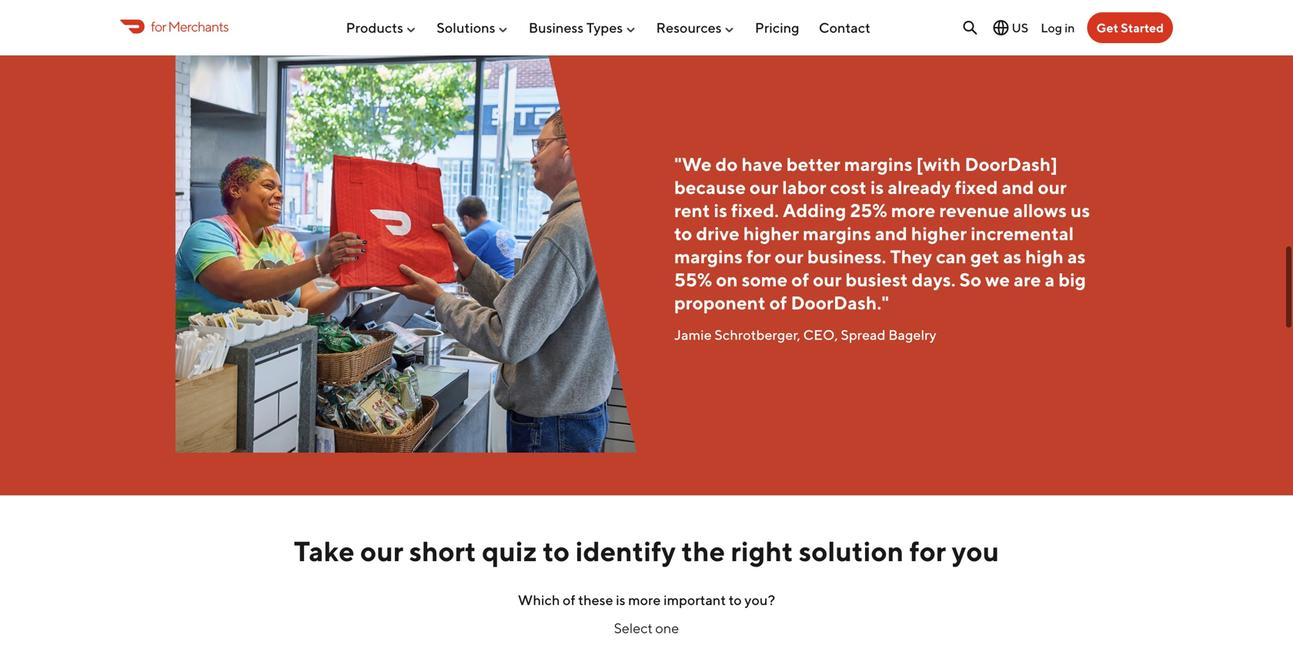 Task type: locate. For each thing, give the bounding box(es) containing it.
better
[[787, 153, 841, 175]]

1 horizontal spatial of
[[770, 292, 787, 314]]

2 horizontal spatial of
[[792, 269, 809, 290]]

which of these is more important to you?
[[518, 592, 775, 608]]

2 vertical spatial margins
[[674, 245, 743, 267]]

doordash."
[[791, 292, 889, 314]]

1 horizontal spatial as
[[1068, 245, 1086, 267]]

the
[[682, 535, 725, 567]]

1 vertical spatial for
[[747, 245, 771, 267]]

more
[[891, 199, 936, 221], [628, 592, 661, 608]]

is up drive
[[714, 199, 728, 221]]

log
[[1041, 20, 1063, 35]]

is up 25%
[[871, 176, 884, 198]]

2 horizontal spatial to
[[729, 592, 742, 608]]

some
[[742, 269, 788, 290]]

2 vertical spatial to
[[729, 592, 742, 608]]

schrotberger,
[[715, 326, 801, 343]]

get
[[971, 245, 1000, 267]]

for merchants
[[151, 18, 228, 34]]

1 horizontal spatial to
[[674, 222, 692, 244]]

to right quiz
[[543, 535, 570, 567]]

0 horizontal spatial as
[[1004, 245, 1022, 267]]

our right take
[[360, 535, 404, 567]]

1 horizontal spatial more
[[891, 199, 936, 221]]

high
[[1026, 245, 1064, 267]]

margins up business.
[[803, 222, 872, 244]]

get started button
[[1088, 12, 1173, 43]]

0 horizontal spatial higher
[[744, 222, 799, 244]]

do
[[716, 153, 738, 175]]

2 vertical spatial of
[[563, 592, 576, 608]]

resources link
[[656, 13, 736, 42]]

2 vertical spatial for
[[910, 535, 946, 567]]

1 vertical spatial margins
[[803, 222, 872, 244]]

as down the incremental
[[1004, 245, 1022, 267]]

fixed.
[[731, 199, 779, 221]]

revenue
[[940, 199, 1010, 221]]

for merchants link
[[120, 16, 228, 37]]

0 horizontal spatial to
[[543, 535, 570, 567]]

busiest
[[846, 269, 908, 290]]

0 horizontal spatial more
[[628, 592, 661, 608]]

products link
[[346, 13, 417, 42]]

spread bagelry delivery pickup image
[[176, 40, 638, 453]]

already
[[888, 176, 951, 198]]

to left you?
[[729, 592, 742, 608]]

ceo,
[[803, 326, 838, 343]]

0 horizontal spatial and
[[875, 222, 908, 244]]

1 horizontal spatial and
[[1002, 176, 1034, 198]]

more down already
[[891, 199, 936, 221]]

and
[[1002, 176, 1034, 198], [875, 222, 908, 244]]

business types link
[[529, 13, 637, 42]]

0 vertical spatial to
[[674, 222, 692, 244]]

and up they
[[875, 222, 908, 244]]

for inside "we do have better margins [with doordash] because our labor cost is already fixed and our rent is fixed. adding 25% more revenue allows us to drive higher margins and higher incremental margins for our business. they can get as high as 55% on some of our busiest days. so we are a big proponent of doordash."
[[747, 245, 771, 267]]

of down some
[[770, 292, 787, 314]]

0 vertical spatial for
[[151, 18, 166, 34]]

our
[[750, 176, 779, 198], [1038, 176, 1067, 198], [775, 245, 804, 267], [813, 269, 842, 290], [360, 535, 404, 567]]

so
[[960, 269, 982, 290]]

0 horizontal spatial for
[[151, 18, 166, 34]]

us
[[1012, 20, 1029, 35]]

higher
[[744, 222, 799, 244], [911, 222, 967, 244]]

for left "merchants" on the top of page
[[151, 18, 166, 34]]

take
[[294, 535, 355, 567]]

to down rent
[[674, 222, 692, 244]]

for left the you
[[910, 535, 946, 567]]

of right some
[[792, 269, 809, 290]]

2 vertical spatial is
[[616, 592, 626, 608]]

of left these
[[563, 592, 576, 608]]

to inside "we do have better margins [with doordash] because our labor cost is already fixed and our rent is fixed. adding 25% more revenue allows us to drive higher margins and higher incremental margins for our business. they can get as high as 55% on some of our busiest days. so we are a big proponent of doordash."
[[674, 222, 692, 244]]

more up select one
[[628, 592, 661, 608]]

solutions
[[437, 19, 495, 36]]

log in link
[[1041, 20, 1075, 35]]

1 vertical spatial more
[[628, 592, 661, 608]]

on
[[716, 269, 738, 290]]

identify
[[576, 535, 676, 567]]

solution
[[799, 535, 904, 567]]

0 horizontal spatial is
[[616, 592, 626, 608]]

is right these
[[616, 592, 626, 608]]

1 vertical spatial of
[[770, 292, 787, 314]]

adding
[[783, 199, 847, 221]]

"we do have better margins [with doordash] because our labor cost is already fixed and our rent is fixed. adding 25% more revenue allows us to drive higher margins and higher incremental margins for our business. they can get as high as 55% on some of our busiest days. so we are a big proponent of doordash."
[[674, 153, 1090, 314]]

are
[[1014, 269, 1041, 290]]

as
[[1004, 245, 1022, 267], [1068, 245, 1086, 267]]

1 horizontal spatial for
[[747, 245, 771, 267]]

0 horizontal spatial of
[[563, 592, 576, 608]]

incremental
[[971, 222, 1074, 244]]

[with
[[917, 153, 961, 175]]

spread
[[841, 326, 886, 343]]

1 horizontal spatial is
[[714, 199, 728, 221]]

2 horizontal spatial is
[[871, 176, 884, 198]]

labor
[[782, 176, 827, 198]]

higher down fixed.
[[744, 222, 799, 244]]

higher up can
[[911, 222, 967, 244]]

margins
[[844, 153, 913, 175], [803, 222, 872, 244], [674, 245, 743, 267]]

and down doordash]
[[1002, 176, 1034, 198]]

is
[[871, 176, 884, 198], [714, 199, 728, 221], [616, 592, 626, 608]]

1 horizontal spatial higher
[[911, 222, 967, 244]]

in
[[1065, 20, 1075, 35]]

2 horizontal spatial for
[[910, 535, 946, 567]]

rent
[[674, 199, 710, 221]]

jamie
[[674, 326, 712, 343]]

contact link
[[819, 13, 871, 42]]

of
[[792, 269, 809, 290], [770, 292, 787, 314], [563, 592, 576, 608]]

log in
[[1041, 20, 1075, 35]]

as up big
[[1068, 245, 1086, 267]]

2 higher from the left
[[911, 222, 967, 244]]

for up some
[[747, 245, 771, 267]]

quiz
[[482, 535, 537, 567]]

which
[[518, 592, 560, 608]]

margins up cost
[[844, 153, 913, 175]]

0 vertical spatial more
[[891, 199, 936, 221]]

for
[[151, 18, 166, 34], [747, 245, 771, 267], [910, 535, 946, 567]]

margins down drive
[[674, 245, 743, 267]]

products
[[346, 19, 403, 36]]

1 vertical spatial and
[[875, 222, 908, 244]]

to
[[674, 222, 692, 244], [543, 535, 570, 567], [729, 592, 742, 608]]

1 vertical spatial is
[[714, 199, 728, 221]]

doordash]
[[965, 153, 1058, 175]]

1 as from the left
[[1004, 245, 1022, 267]]

you?
[[745, 592, 775, 608]]

drive
[[696, 222, 740, 244]]



Task type: vqa. For each thing, say whether or not it's contained in the screenshot.
"goods"
no



Task type: describe. For each thing, give the bounding box(es) containing it.
short
[[409, 535, 476, 567]]

they
[[890, 245, 933, 267]]

us
[[1071, 199, 1090, 221]]

a
[[1045, 269, 1055, 290]]

our down have
[[750, 176, 779, 198]]

solutions link
[[437, 13, 509, 42]]

cost
[[830, 176, 867, 198]]

important
[[664, 592, 726, 608]]

business
[[529, 19, 584, 36]]

jamie schrotberger, ceo, spread bagelry
[[674, 326, 937, 343]]

0 vertical spatial and
[[1002, 176, 1034, 198]]

allows
[[1014, 199, 1067, 221]]

our up allows
[[1038, 176, 1067, 198]]

business.
[[808, 245, 887, 267]]

globe line image
[[992, 18, 1011, 37]]

1 higher from the left
[[744, 222, 799, 244]]

55%
[[674, 269, 712, 290]]

merchants
[[168, 18, 228, 34]]

these
[[578, 592, 613, 608]]

take our short quiz to identify the right solution for you
[[294, 535, 1000, 567]]

we
[[986, 269, 1010, 290]]

more inside "we do have better margins [with doordash] because our labor cost is already fixed and our rent is fixed. adding 25% more revenue allows us to drive higher margins and higher incremental margins for our business. they can get as high as 55% on some of our busiest days. so we are a big proponent of doordash."
[[891, 199, 936, 221]]

fixed
[[955, 176, 998, 198]]

0 vertical spatial is
[[871, 176, 884, 198]]

you
[[952, 535, 1000, 567]]

2 as from the left
[[1068, 245, 1086, 267]]

0 vertical spatial margins
[[844, 153, 913, 175]]

select
[[614, 620, 653, 636]]

because
[[674, 176, 746, 198]]

types
[[587, 19, 623, 36]]

proponent
[[674, 292, 766, 314]]

business types
[[529, 19, 623, 36]]

pricing
[[755, 19, 800, 36]]

days.
[[912, 269, 956, 290]]

one
[[656, 620, 679, 636]]

select one
[[614, 620, 679, 636]]

right
[[731, 535, 793, 567]]

have
[[742, 153, 783, 175]]

25%
[[850, 199, 888, 221]]

big
[[1059, 269, 1086, 290]]

contact
[[819, 19, 871, 36]]

1 vertical spatial to
[[543, 535, 570, 567]]

0 vertical spatial of
[[792, 269, 809, 290]]

our up some
[[775, 245, 804, 267]]

pricing link
[[755, 13, 800, 42]]

bagelry
[[889, 326, 937, 343]]

get
[[1097, 20, 1119, 35]]

our up doordash."
[[813, 269, 842, 290]]

"we
[[674, 153, 712, 175]]

resources
[[656, 19, 722, 36]]

can
[[936, 245, 967, 267]]

get started
[[1097, 20, 1164, 35]]

started
[[1121, 20, 1164, 35]]



